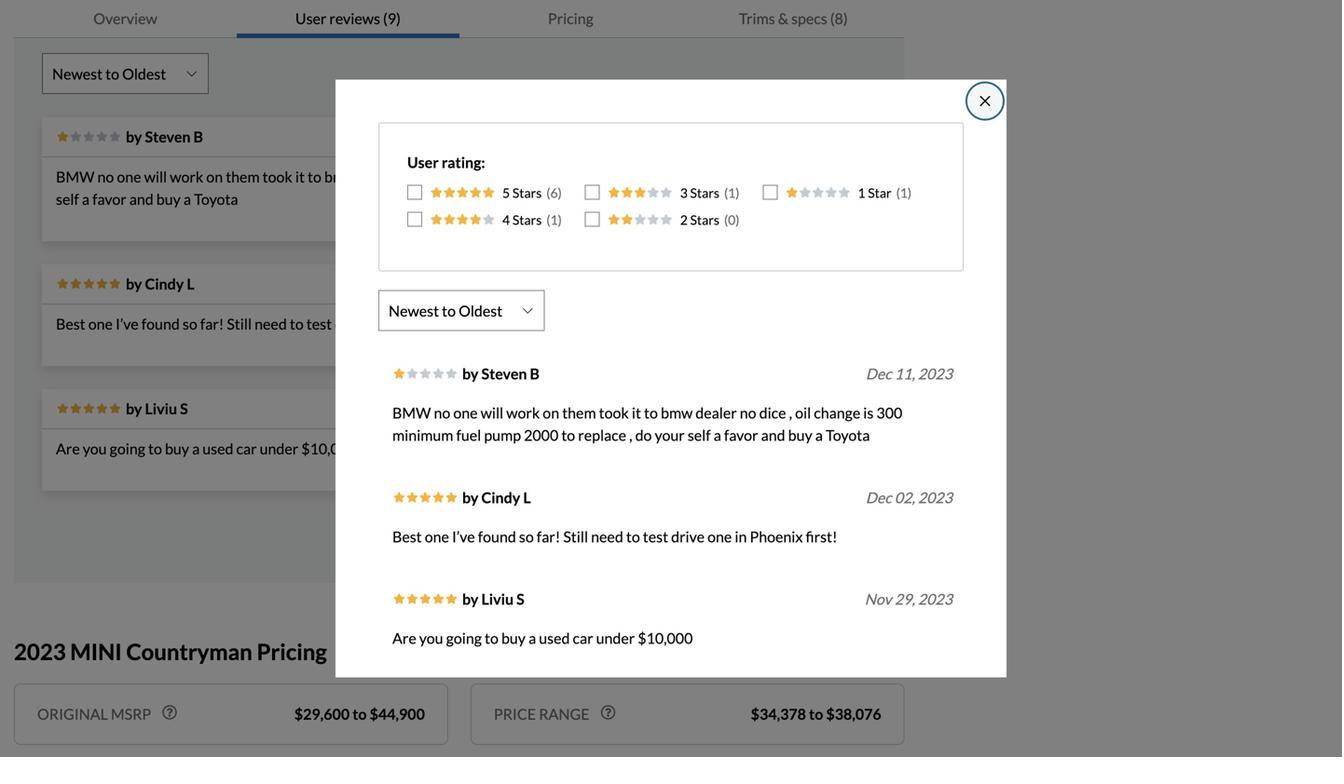 Task type: vqa. For each thing, say whether or not it's contained in the screenshot.
the top Leather
no



Task type: locate. For each thing, give the bounding box(es) containing it.
question circle image
[[162, 706, 177, 720], [601, 706, 616, 720]]

trims & specs (8)
[[739, 9, 848, 27]]

1 down 6 in the top left of the page
[[550, 212, 558, 228]]

0 horizontal spatial replace
[[578, 426, 626, 445]]

1 vertical spatial still
[[563, 528, 588, 546]]

( down 3 stars ( 1 )
[[724, 212, 728, 228]]

replace
[[755, 168, 803, 186], [578, 426, 626, 445]]

self
[[56, 190, 79, 208], [688, 426, 711, 445]]

one
[[117, 168, 141, 186], [88, 315, 113, 333], [371, 315, 395, 333], [453, 404, 478, 422], [425, 528, 449, 546], [707, 528, 732, 546]]

0 vertical spatial found
[[141, 315, 180, 333]]

(9)
[[383, 9, 401, 27], [504, 526, 522, 544]]

test
[[306, 315, 332, 333], [643, 528, 668, 546]]

0 vertical spatial reviews
[[329, 9, 380, 27]]

to
[[308, 168, 321, 186], [738, 168, 752, 186], [290, 315, 304, 333], [644, 404, 658, 422], [561, 426, 575, 445], [148, 440, 162, 458], [626, 528, 640, 546], [485, 630, 498, 648], [352, 706, 367, 724], [809, 706, 823, 724]]

tab list containing overview
[[14, 0, 905, 38]]

0 horizontal spatial them
[[226, 168, 260, 186]]

1 horizontal spatial 2000
[[700, 168, 735, 186]]

are you going to buy a used car under $10,000 inside dialog
[[392, 630, 693, 648]]

0 vertical spatial need
[[255, 315, 287, 333]]

read
[[397, 526, 430, 544]]

by steven  b
[[126, 128, 203, 146], [462, 365, 540, 383]]

stars
[[512, 185, 542, 201], [690, 185, 719, 201], [512, 212, 542, 228], [690, 212, 719, 228]]

( for 2 stars
[[724, 212, 728, 228]]

0 vertical spatial toyota
[[194, 190, 238, 208]]

stars right 5
[[512, 185, 542, 201]]

your inside dialog
[[655, 426, 685, 445]]

stars right 3
[[690, 185, 719, 201]]

by cindy l
[[126, 275, 194, 293], [462, 489, 531, 507]]

1 horizontal spatial (9)
[[504, 526, 522, 544]]

user inside tab
[[295, 9, 327, 27]]

( down 6 in the top left of the page
[[546, 212, 550, 228]]

will
[[144, 168, 167, 186], [481, 404, 503, 422]]

first! inside dialog
[[806, 528, 837, 546]]

0 vertical spatial 300
[[540, 168, 566, 186]]

1 vertical spatial going
[[446, 630, 482, 648]]

best
[[56, 315, 85, 333], [392, 528, 422, 546]]

change
[[477, 168, 524, 186], [814, 404, 860, 422]]

2023 right the 29,
[[918, 591, 952, 609]]

2 question circle image from the left
[[601, 706, 616, 720]]

nov 29, 2023
[[865, 591, 952, 609]]

1 vertical spatial are
[[392, 630, 416, 648]]

0
[[728, 212, 736, 228]]

1 star ( 1 )
[[858, 185, 912, 201]]

0 vertical spatial l
[[187, 275, 194, 293]]

1 vertical spatial so
[[519, 528, 534, 546]]

1 dec from the top
[[866, 365, 892, 383]]

2023 right 02,
[[918, 489, 952, 507]]

and
[[129, 190, 154, 208], [761, 426, 785, 445]]

$10,000
[[301, 440, 356, 458], [638, 630, 693, 648]]

bmw no one will work on them took it to bmw dealer no dice , oil change is 300 minimum  fuel pump 2000 to replace  , do your self a favor and buy a toyota
[[56, 168, 861, 208], [392, 404, 902, 445]]

drive
[[335, 315, 368, 333], [671, 528, 705, 546]]

do
[[812, 168, 828, 186], [635, 426, 652, 445]]

300 up 4 stars ( 1 )
[[540, 168, 566, 186]]

0 vertical spatial took
[[262, 168, 292, 186]]

0 horizontal spatial best
[[56, 315, 85, 333]]

1 vertical spatial your
[[655, 426, 685, 445]]

0 horizontal spatial cindy
[[145, 275, 184, 293]]

oil
[[459, 168, 475, 186], [795, 404, 811, 422]]

best one i've found so far! still need to test drive one in phoenix first!
[[56, 315, 501, 333], [392, 528, 837, 546]]

stars right "2"
[[690, 212, 719, 228]]

stars right 4
[[512, 212, 542, 228]]

0 vertical spatial used
[[202, 440, 233, 458]]

dialog
[[336, 80, 1007, 758]]

1 vertical spatial and
[[761, 426, 785, 445]]

cindy
[[145, 275, 184, 293], [481, 489, 520, 507]]

0 vertical spatial will
[[144, 168, 167, 186]]

0 vertical spatial are you going to buy a used car under $10,000
[[56, 440, 356, 458]]

drive inside dialog
[[671, 528, 705, 546]]

1 horizontal spatial is
[[863, 404, 874, 422]]

are
[[56, 440, 80, 458], [392, 630, 416, 648]]

1 horizontal spatial $10,000
[[638, 630, 693, 648]]

1 right star
[[900, 185, 908, 201]]

used inside dialog
[[539, 630, 570, 648]]

dec 11, 2023
[[866, 365, 952, 383]]

1 horizontal spatial l
[[523, 489, 531, 507]]

dec for dec 02, 2023
[[866, 489, 892, 507]]

2000
[[700, 168, 735, 186], [524, 426, 558, 445]]

and inside dialog
[[761, 426, 785, 445]]

so inside dialog
[[519, 528, 534, 546]]

will inside dialog
[[481, 404, 503, 422]]

1 vertical spatial first!
[[806, 528, 837, 546]]

1 vertical spatial favor
[[724, 426, 758, 445]]

dec
[[866, 365, 892, 383], [866, 489, 892, 507]]

0 horizontal spatial minimum
[[392, 426, 453, 445]]

first!
[[469, 315, 501, 333], [806, 528, 837, 546]]

) for 4 stars ( 1 )
[[558, 212, 562, 228]]

phoenix
[[413, 315, 466, 333], [750, 528, 803, 546]]

4 stars ( 1 )
[[502, 212, 562, 228]]

favor
[[92, 190, 126, 208], [724, 426, 758, 445]]

2023 for dec 02, 2023
[[918, 489, 952, 507]]

1 up 0
[[728, 185, 736, 201]]

(
[[546, 185, 550, 201], [724, 185, 728, 201], [896, 185, 900, 201], [546, 212, 550, 228], [724, 212, 728, 228]]

&
[[778, 9, 788, 27]]

1 vertical spatial by steven  b
[[462, 365, 540, 383]]

1 vertical spatial dice
[[759, 404, 786, 422]]

) for 3 stars ( 1 )
[[736, 185, 740, 201]]

) down 3 stars ( 1 )
[[736, 212, 740, 228]]

) up 0
[[736, 185, 740, 201]]

0 vertical spatial are
[[56, 440, 80, 458]]

(9) inside read all reviews (9) button
[[504, 526, 522, 544]]

car
[[236, 440, 257, 458], [573, 630, 593, 648]]

your
[[831, 168, 861, 186], [655, 426, 685, 445]]

1 vertical spatial bmw no one will work on them took it to bmw dealer no dice , oil change is 300 minimum  fuel pump 2000 to replace  , do your self a favor and buy a toyota
[[392, 404, 902, 445]]

far!
[[200, 315, 224, 333], [537, 528, 560, 546]]

need inside dialog
[[591, 528, 623, 546]]

you
[[83, 440, 107, 458], [419, 630, 443, 648]]

0 horizontal spatial 2000
[[524, 426, 558, 445]]

1 horizontal spatial need
[[591, 528, 623, 546]]

( up 4 stars ( 1 )
[[546, 185, 550, 201]]

is down dec 11, 2023
[[863, 404, 874, 422]]

0 vertical spatial so
[[183, 315, 197, 333]]

1 horizontal spatial first!
[[806, 528, 837, 546]]

1 vertical spatial are you going to buy a used car under $10,000
[[392, 630, 693, 648]]

read all reviews (9)
[[397, 526, 522, 544]]

1 horizontal spatial you
[[419, 630, 443, 648]]

1 vertical spatial pump
[[484, 426, 521, 445]]

question circle image right range
[[601, 706, 616, 720]]

user for user rating:
[[407, 153, 439, 172]]

on
[[206, 168, 223, 186], [543, 404, 559, 422]]

)
[[558, 185, 562, 201], [736, 185, 740, 201], [908, 185, 912, 201], [558, 212, 562, 228], [736, 212, 740, 228]]

$38,076
[[826, 706, 881, 724]]

specs
[[791, 9, 827, 27]]

0 vertical spatial bmw no one will work on them took it to bmw dealer no dice , oil change is 300 minimum  fuel pump 2000 to replace  , do your self a favor and buy a toyota
[[56, 168, 861, 208]]

question circle image for price range
[[601, 706, 616, 720]]

1 vertical spatial l
[[523, 489, 531, 507]]

dice
[[423, 168, 450, 186], [759, 404, 786, 422]]

change inside dialog
[[814, 404, 860, 422]]

$29,600
[[294, 706, 350, 724]]

0 horizontal spatial steven
[[145, 128, 191, 146]]

0 vertical spatial and
[[129, 190, 154, 208]]

rating:
[[442, 153, 485, 172]]

300 down 11,
[[876, 404, 902, 422]]

0 horizontal spatial dice
[[423, 168, 450, 186]]

1 vertical spatial user
[[407, 153, 439, 172]]

i've
[[116, 315, 139, 333], [452, 528, 475, 546]]

2023 for nov 29, 2023
[[918, 591, 952, 609]]

1 horizontal spatial dice
[[759, 404, 786, 422]]

1 vertical spatial took
[[599, 404, 629, 422]]

pricing tab
[[459, 0, 682, 38]]

1 horizontal spatial cindy
[[481, 489, 520, 507]]

1 for 3 stars ( 1 )
[[728, 185, 736, 201]]

0 vertical spatial pump
[[660, 168, 697, 186]]

1 horizontal spatial will
[[481, 404, 503, 422]]

1 vertical spatial fuel
[[456, 426, 481, 445]]

found
[[141, 315, 180, 333], [478, 528, 516, 546]]

( right star
[[896, 185, 900, 201]]

0 horizontal spatial oil
[[459, 168, 475, 186]]

1 vertical spatial far!
[[537, 528, 560, 546]]

1 horizontal spatial in
[[735, 528, 747, 546]]

bmw
[[324, 168, 356, 186], [661, 404, 693, 422]]

0 horizontal spatial bmw
[[324, 168, 356, 186]]

300
[[540, 168, 566, 186], [876, 404, 902, 422]]

toyota
[[194, 190, 238, 208], [826, 426, 870, 445]]

dice inside dialog
[[759, 404, 786, 422]]

in
[[398, 315, 410, 333], [735, 528, 747, 546]]

s
[[180, 400, 188, 418], [516, 591, 524, 609]]

2 dec from the top
[[866, 489, 892, 507]]

minimum inside dialog
[[392, 426, 453, 445]]

fuel
[[633, 168, 658, 186], [456, 426, 481, 445]]

i've inside dialog
[[452, 528, 475, 546]]

dec left 11,
[[866, 365, 892, 383]]

buy
[[156, 190, 181, 208], [788, 426, 812, 445], [165, 440, 189, 458], [501, 630, 526, 648]]

( up 0
[[724, 185, 728, 201]]

1 vertical spatial self
[[688, 426, 711, 445]]

by
[[126, 128, 142, 146], [126, 275, 142, 293], [462, 365, 478, 383], [126, 400, 142, 418], [462, 489, 478, 507], [462, 591, 478, 609]]

stars for 3 stars
[[690, 185, 719, 201]]

need
[[255, 315, 287, 333], [591, 528, 623, 546]]

11,
[[895, 365, 915, 383]]

1 left star
[[858, 185, 865, 201]]

0 horizontal spatial user
[[295, 9, 327, 27]]

0 vertical spatial them
[[226, 168, 260, 186]]

are you going to buy a used car under $10,000
[[56, 440, 356, 458], [392, 630, 693, 648]]

1 vertical spatial it
[[632, 404, 641, 422]]

it
[[295, 168, 305, 186], [632, 404, 641, 422]]

1 vertical spatial will
[[481, 404, 503, 422]]

1 horizontal spatial change
[[814, 404, 860, 422]]

dec left 02,
[[866, 489, 892, 507]]

still
[[227, 315, 252, 333], [563, 528, 588, 546]]

1 vertical spatial liviu
[[481, 591, 514, 609]]

tab list
[[14, 0, 905, 38]]

0 vertical spatial best
[[56, 315, 85, 333]]

1 horizontal spatial steven
[[481, 365, 527, 383]]

( for 5 stars
[[546, 185, 550, 201]]

steven
[[145, 128, 191, 146], [481, 365, 527, 383]]

0 horizontal spatial reviews
[[329, 9, 380, 27]]

bmw
[[56, 168, 94, 186], [392, 404, 431, 422]]

no
[[97, 168, 114, 186], [403, 168, 420, 186], [434, 404, 450, 422], [740, 404, 756, 422]]

) up 4 stars ( 1 )
[[558, 185, 562, 201]]

2023 right 11,
[[918, 365, 952, 383]]

2023 mini countryman pricing
[[14, 639, 327, 666]]

car inside dialog
[[573, 630, 593, 648]]

read all reviews (9) button
[[377, 514, 542, 555]]

0 vertical spatial s
[[180, 400, 188, 418]]

1 horizontal spatial by liviu s
[[462, 591, 524, 609]]

1 vertical spatial them
[[562, 404, 596, 422]]

( for 4 stars
[[546, 212, 550, 228]]

) down 6 in the top left of the page
[[558, 212, 562, 228]]

test inside dialog
[[643, 528, 668, 546]]

countryman
[[126, 639, 252, 666]]

0 vertical spatial in
[[398, 315, 410, 333]]

them
[[226, 168, 260, 186], [562, 404, 596, 422]]

user reviews (9)
[[295, 9, 401, 27]]

1 question circle image from the left
[[162, 706, 177, 720]]

reviews inside read all reviews (9) button
[[451, 526, 502, 544]]

replace inside dialog
[[578, 426, 626, 445]]

0 vertical spatial car
[[236, 440, 257, 458]]

1 vertical spatial need
[[591, 528, 623, 546]]

1 vertical spatial on
[[543, 404, 559, 422]]

pump
[[660, 168, 697, 186], [484, 426, 521, 445]]

dec for dec 11, 2023
[[866, 365, 892, 383]]

0 horizontal spatial fuel
[[456, 426, 481, 445]]

1 vertical spatial is
[[863, 404, 874, 422]]

price range
[[494, 706, 589, 724]]

question circle image right msrp
[[162, 706, 177, 720]]

1 vertical spatial i've
[[452, 528, 475, 546]]

1 horizontal spatial user
[[407, 153, 439, 172]]

1 horizontal spatial pricing
[[548, 9, 593, 27]]

them inside dialog
[[562, 404, 596, 422]]

b
[[193, 128, 203, 146], [530, 365, 540, 383]]

,
[[453, 168, 456, 186], [806, 168, 809, 186], [789, 404, 792, 422], [629, 426, 632, 445]]

is left 6 in the top left of the page
[[527, 168, 537, 186]]

) right star
[[908, 185, 912, 201]]

pricing
[[548, 9, 593, 27], [257, 639, 327, 666]]

2
[[680, 212, 688, 228]]

1 horizontal spatial question circle image
[[601, 706, 616, 720]]

0 vertical spatial pricing
[[548, 9, 593, 27]]

1 horizontal spatial still
[[563, 528, 588, 546]]

user
[[295, 9, 327, 27], [407, 153, 439, 172]]

all
[[433, 526, 448, 544]]

bmw inside dialog
[[661, 404, 693, 422]]

liviu
[[145, 400, 177, 418], [481, 591, 514, 609]]

took
[[262, 168, 292, 186], [599, 404, 629, 422]]

by steven  b inside dialog
[[462, 365, 540, 383]]

0 horizontal spatial work
[[170, 168, 203, 186]]

in inside dialog
[[735, 528, 747, 546]]

is
[[527, 168, 537, 186], [863, 404, 874, 422]]

trims & specs (8) tab
[[682, 0, 905, 38]]

0 vertical spatial do
[[812, 168, 828, 186]]



Task type: describe. For each thing, give the bounding box(es) containing it.
3 stars ( 1 )
[[680, 185, 740, 201]]

0 horizontal spatial and
[[129, 190, 154, 208]]

reviews inside user reviews (9) tab
[[329, 9, 380, 27]]

2023 left the mini
[[14, 639, 66, 666]]

) for 5 stars ( 6 )
[[558, 185, 562, 201]]

1 vertical spatial work
[[506, 404, 540, 422]]

nov
[[865, 591, 892, 609]]

user reviews (9) tab
[[237, 0, 459, 38]]

5 stars ( 6 )
[[502, 185, 562, 201]]

0 horizontal spatial i've
[[116, 315, 139, 333]]

29,
[[895, 591, 915, 609]]

0 vertical spatial liviu
[[145, 400, 177, 418]]

0 vertical spatial fuel
[[633, 168, 658, 186]]

0 horizontal spatial used
[[202, 440, 233, 458]]

0 vertical spatial oil
[[459, 168, 475, 186]]

) for 2 stars ( 0 )
[[736, 212, 740, 228]]

user for user reviews (9)
[[295, 9, 327, 27]]

0 vertical spatial best one i've found so far! still need to test drive one in phoenix first!
[[56, 315, 501, 333]]

$44,900
[[370, 706, 425, 724]]

going inside dialog
[[446, 630, 482, 648]]

(8)
[[830, 9, 848, 27]]

0 horizontal spatial you
[[83, 440, 107, 458]]

0 horizontal spatial will
[[144, 168, 167, 186]]

1 horizontal spatial self
[[688, 426, 711, 445]]

) for 1 star ( 1 )
[[908, 185, 912, 201]]

0 vertical spatial by liviu s
[[126, 400, 188, 418]]

1 vertical spatial cindy
[[481, 489, 520, 507]]

0 horizontal spatial car
[[236, 440, 257, 458]]

0 horizontal spatial toyota
[[194, 190, 238, 208]]

close modal undefined image
[[978, 94, 993, 109]]

0 horizontal spatial s
[[180, 400, 188, 418]]

( for 1 star
[[896, 185, 900, 201]]

stars for 2 stars
[[690, 212, 719, 228]]

overview tab
[[14, 0, 237, 38]]

0 vertical spatial dealer
[[359, 168, 400, 186]]

2023 for dec 11, 2023
[[918, 365, 952, 383]]

1 vertical spatial steven
[[481, 365, 527, 383]]

question circle image for original msrp
[[162, 706, 177, 720]]

$34,378 to $38,076
[[751, 706, 881, 724]]

1 horizontal spatial minimum
[[569, 168, 630, 186]]

0 vertical spatial test
[[306, 315, 332, 333]]

0 vertical spatial work
[[170, 168, 203, 186]]

1 horizontal spatial s
[[516, 591, 524, 609]]

1 horizontal spatial by cindy l
[[462, 489, 531, 507]]

fuel inside dialog
[[456, 426, 481, 445]]

0 vertical spatial $10,000
[[301, 440, 356, 458]]

1 horizontal spatial on
[[543, 404, 559, 422]]

0 vertical spatial bmw
[[56, 168, 94, 186]]

original
[[37, 706, 108, 724]]

0 vertical spatial 2000
[[700, 168, 735, 186]]

0 vertical spatial on
[[206, 168, 223, 186]]

0 horizontal spatial change
[[477, 168, 524, 186]]

0 vertical spatial your
[[831, 168, 861, 186]]

0 vertical spatial cindy
[[145, 275, 184, 293]]

still inside dialog
[[563, 528, 588, 546]]

0 horizontal spatial in
[[398, 315, 410, 333]]

took inside dialog
[[599, 404, 629, 422]]

0 horizontal spatial self
[[56, 190, 79, 208]]

( for 3 stars
[[724, 185, 728, 201]]

1 vertical spatial by liviu s
[[462, 591, 524, 609]]

0 vertical spatial by cindy l
[[126, 275, 194, 293]]

0 vertical spatial bmw
[[324, 168, 356, 186]]

overview
[[93, 9, 157, 27]]

0 horizontal spatial 300
[[540, 168, 566, 186]]

0 vertical spatial favor
[[92, 190, 126, 208]]

pricing inside the pricing tab
[[548, 9, 593, 27]]

stars for 4 stars
[[512, 212, 542, 228]]

1 for 4 stars ( 1 )
[[550, 212, 558, 228]]

6
[[550, 185, 558, 201]]

0 horizontal spatial are you going to buy a used car under $10,000
[[56, 440, 356, 458]]

0 vertical spatial phoenix
[[413, 315, 466, 333]]

dec 02, 2023
[[866, 489, 952, 507]]

$29,600 to $44,900
[[294, 706, 425, 724]]

2 stars ( 0 )
[[680, 212, 740, 228]]

0 horizontal spatial drive
[[335, 315, 368, 333]]

0 vertical spatial dice
[[423, 168, 450, 186]]

0 horizontal spatial going
[[110, 440, 145, 458]]

0 vertical spatial under
[[260, 440, 298, 458]]

2000 inside dialog
[[524, 426, 558, 445]]

3
[[680, 185, 688, 201]]

user rating:
[[407, 153, 485, 172]]

0 horizontal spatial by steven  b
[[126, 128, 203, 146]]

b inside dialog
[[530, 365, 540, 383]]

1 for 1 star ( 1 )
[[900, 185, 908, 201]]

0 horizontal spatial pump
[[484, 426, 521, 445]]

range
[[539, 706, 589, 724]]

1 horizontal spatial favor
[[724, 426, 758, 445]]

price
[[494, 706, 536, 724]]

are inside dialog
[[392, 630, 416, 648]]

0 horizontal spatial it
[[295, 168, 305, 186]]

1 horizontal spatial replace
[[755, 168, 803, 186]]

1 vertical spatial bmw
[[392, 404, 431, 422]]

1 horizontal spatial found
[[478, 528, 516, 546]]

mini
[[70, 639, 122, 666]]

original msrp
[[37, 706, 151, 724]]

msrp
[[111, 706, 151, 724]]

best one i've found so far! still need to test drive one in phoenix first! inside dialog
[[392, 528, 837, 546]]

trims
[[739, 9, 775, 27]]

1 horizontal spatial it
[[632, 404, 641, 422]]

0 horizontal spatial so
[[183, 315, 197, 333]]

0 horizontal spatial first!
[[469, 315, 501, 333]]

stars for 5 stars
[[512, 185, 542, 201]]

02,
[[895, 489, 915, 507]]

star
[[868, 185, 891, 201]]

1 vertical spatial phoenix
[[750, 528, 803, 546]]

4
[[502, 212, 510, 228]]

you inside dialog
[[419, 630, 443, 648]]

is inside dialog
[[863, 404, 874, 422]]

(9) inside user reviews (9) tab
[[383, 9, 401, 27]]

$34,378
[[751, 706, 806, 724]]

0 vertical spatial b
[[193, 128, 203, 146]]

1 horizontal spatial liviu
[[481, 591, 514, 609]]

1 horizontal spatial dealer
[[696, 404, 737, 422]]

0 horizontal spatial l
[[187, 275, 194, 293]]

1 horizontal spatial do
[[812, 168, 828, 186]]

toyota inside dialog
[[826, 426, 870, 445]]

5
[[502, 185, 510, 201]]

0 horizontal spatial do
[[635, 426, 652, 445]]

$10,000 inside dialog
[[638, 630, 693, 648]]

0 horizontal spatial is
[[527, 168, 537, 186]]

1 vertical spatial best
[[392, 528, 422, 546]]

1 vertical spatial pricing
[[257, 639, 327, 666]]

oil inside dialog
[[795, 404, 811, 422]]

300 inside dialog
[[876, 404, 902, 422]]

0 vertical spatial far!
[[200, 315, 224, 333]]

under inside dialog
[[596, 630, 635, 648]]

0 horizontal spatial still
[[227, 315, 252, 333]]

0 horizontal spatial are
[[56, 440, 80, 458]]

dialog containing user rating:
[[336, 80, 1007, 758]]



